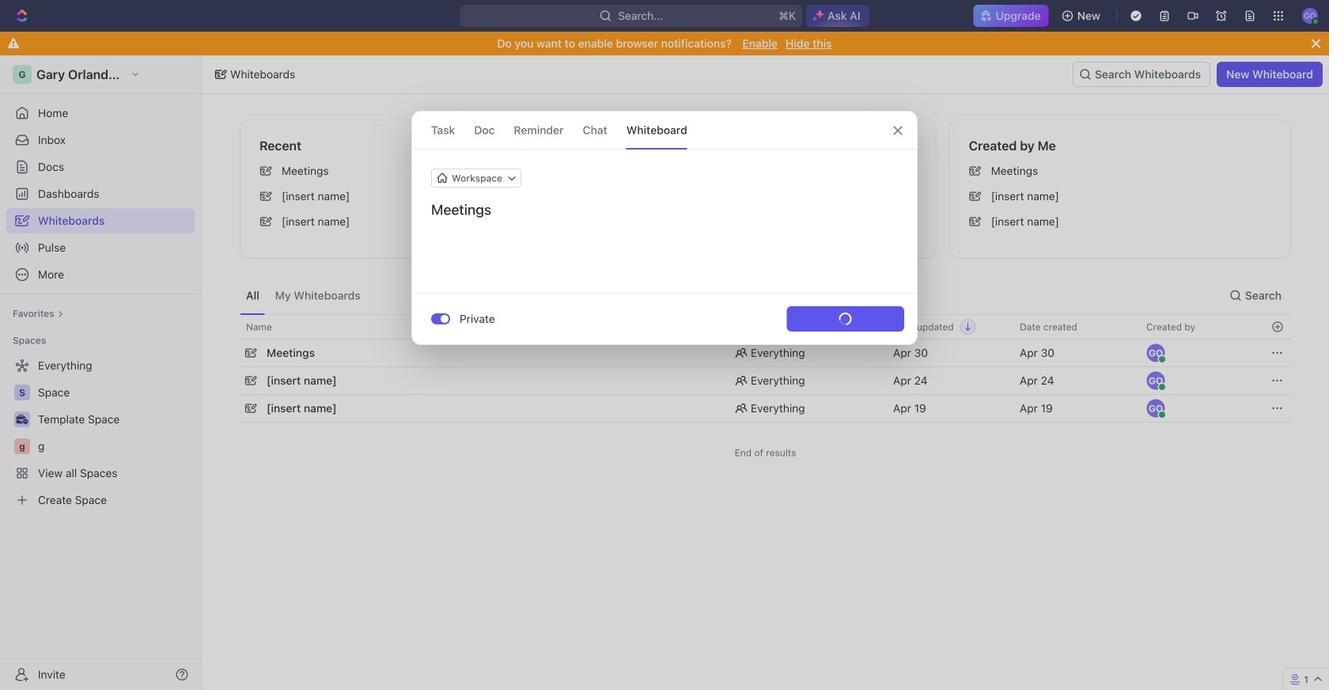 Task type: locate. For each thing, give the bounding box(es) containing it.
gary orlando, , online image
[[1159, 355, 1167, 364], [1159, 383, 1167, 391], [1159, 410, 1167, 419]]

tree
[[6, 353, 195, 513]]

gary orlando, , online element
[[1147, 344, 1167, 364], [1147, 371, 1167, 391], [1147, 399, 1167, 419]]

2 vertical spatial gary orlando, , online element
[[1147, 399, 1167, 419]]

1 row from the top
[[240, 314, 1292, 340]]

gary orlando, , online image for 3rd 'gary orlando, , online' "element" from the top of the page
[[1159, 410, 1167, 419]]

1 gary orlando, , online image from the top
[[1159, 355, 1167, 364]]

3 gary orlando, , online image from the top
[[1159, 410, 1167, 419]]

1 vertical spatial gary orlando, , online image
[[1159, 383, 1167, 391]]

Name this Whiteboard... field
[[412, 200, 918, 219]]

4 row from the top
[[240, 393, 1292, 424]]

tab list
[[240, 277, 367, 314]]

0 vertical spatial gary orlando, , online element
[[1147, 344, 1167, 364]]

1 vertical spatial gary orlando, , online element
[[1147, 371, 1167, 391]]

gary orlando, , online image for 3rd 'gary orlando, , online' "element" from the bottom of the page
[[1159, 355, 1167, 364]]

dialog
[[412, 111, 918, 345]]

2 gary orlando, , online image from the top
[[1159, 383, 1167, 391]]

3 gary orlando, , online element from the top
[[1147, 399, 1167, 419]]

row
[[240, 314, 1292, 340], [240, 337, 1292, 369], [240, 365, 1292, 397], [240, 393, 1292, 424]]

tree inside the sidebar navigation
[[6, 353, 195, 513]]

2 vertical spatial gary orlando, , online image
[[1159, 410, 1167, 419]]

gary orlando, , online image for second 'gary orlando, , online' "element" from the top
[[1159, 383, 1167, 391]]

table
[[240, 314, 1292, 424]]

1 gary orlando, , online element from the top
[[1147, 344, 1167, 364]]

0 vertical spatial gary orlando, , online image
[[1159, 355, 1167, 364]]



Task type: describe. For each thing, give the bounding box(es) containing it.
2 row from the top
[[240, 337, 1292, 369]]

sidebar navigation
[[0, 55, 202, 690]]

2 gary orlando, , online element from the top
[[1147, 371, 1167, 391]]

3 row from the top
[[240, 365, 1292, 397]]



Task type: vqa. For each thing, say whether or not it's contained in the screenshot.
second Gary Orlando, , online icon from the top
yes



